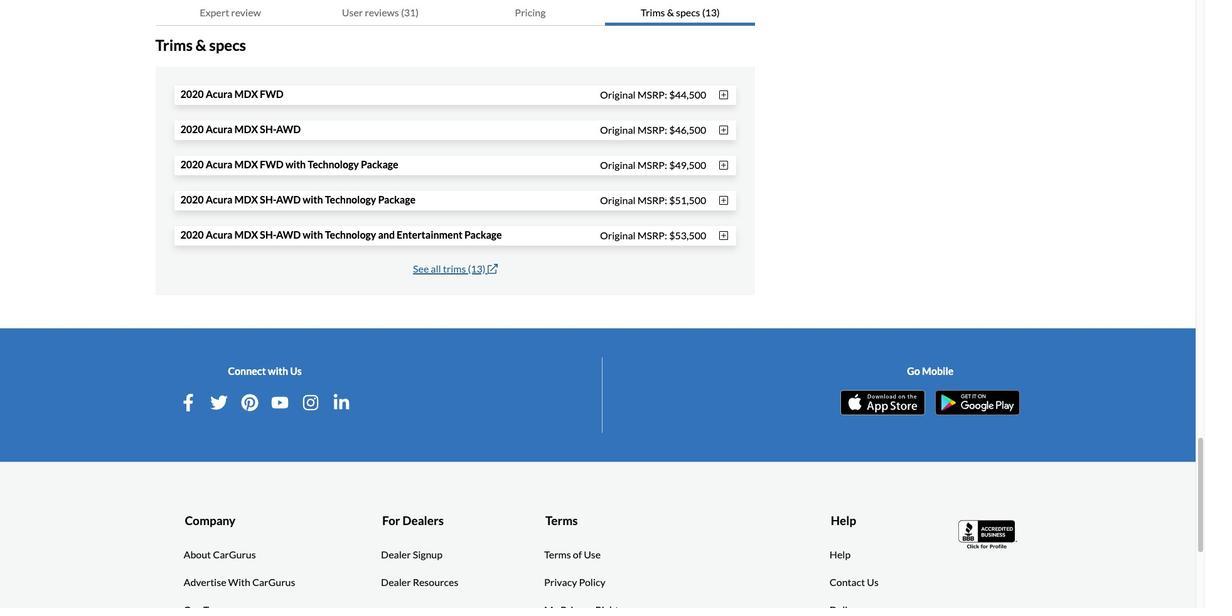 Task type: locate. For each thing, give the bounding box(es) containing it.
0 vertical spatial dealer
[[381, 548, 411, 560]]

cargurus right with
[[252, 576, 295, 588]]

fwd up 2020 acura mdx sh-awd with technology package
[[260, 158, 284, 170]]

dealer
[[381, 548, 411, 560], [381, 576, 411, 588]]

with right connect
[[268, 365, 288, 377]]

1 vertical spatial plus square image
[[718, 195, 731, 205]]

awd for and
[[276, 229, 301, 241]]

2 vertical spatial package
[[465, 229, 502, 241]]

original down original msrp: $51,500
[[600, 229, 636, 241]]

with down 2020 acura mdx fwd with technology package
[[303, 193, 323, 205]]

0 horizontal spatial us
[[290, 365, 302, 377]]

us right contact
[[868, 576, 879, 588]]

1 horizontal spatial trims
[[641, 6, 666, 18]]

1 dealer from the top
[[381, 548, 411, 560]]

0 vertical spatial &
[[667, 6, 675, 18]]

5 acura from the top
[[206, 229, 233, 241]]

awd
[[276, 123, 301, 135], [276, 193, 301, 205], [276, 229, 301, 241]]

acura for 2020 acura mdx fwd
[[206, 88, 233, 100]]

mdx up 2020 acura mdx sh-awd
[[235, 88, 258, 100]]

help up contact
[[830, 548, 851, 560]]

dealer for dealer signup
[[381, 548, 411, 560]]

acura for 2020 acura mdx sh-awd with technology package
[[206, 193, 233, 205]]

fwd up 2020 acura mdx sh-awd
[[260, 88, 284, 100]]

0 vertical spatial terms
[[546, 513, 578, 528]]

$53,500
[[670, 229, 707, 241]]

2 vertical spatial plus square image
[[718, 231, 731, 241]]

trims
[[641, 6, 666, 18], [155, 36, 193, 54]]

0 vertical spatial fwd
[[260, 88, 284, 100]]

pinterest image
[[241, 394, 259, 411]]

original down original msrp: $46,500
[[600, 159, 636, 171]]

specs for trims & specs (13)
[[676, 6, 701, 18]]

3 original from the top
[[600, 159, 636, 171]]

original for original msrp: $51,500
[[600, 194, 636, 206]]

1 vertical spatial (13)
[[468, 263, 486, 274]]

msrp: up original msrp: $49,500
[[638, 123, 668, 135]]

2 vertical spatial sh-
[[260, 229, 276, 241]]

trims & specs (13) tab
[[606, 0, 756, 26]]

plus square image
[[718, 90, 731, 100], [718, 125, 731, 135], [718, 231, 731, 241]]

1 fwd from the top
[[260, 88, 284, 100]]

1 horizontal spatial &
[[667, 6, 675, 18]]

5 2020 from the top
[[181, 229, 204, 241]]

1 acura from the top
[[206, 88, 233, 100]]

1 vertical spatial technology
[[325, 193, 376, 205]]

2 plus square image from the top
[[718, 195, 731, 205]]

terms left the of
[[545, 548, 571, 560]]

awd for package
[[276, 193, 301, 205]]

& for trims & specs
[[196, 36, 206, 54]]

technology
[[308, 158, 359, 170], [325, 193, 376, 205], [325, 229, 376, 241]]

original down original msrp: $49,500
[[600, 194, 636, 206]]

dealer inside dealer resources link
[[381, 576, 411, 588]]

plus square image right $46,500
[[718, 125, 731, 135]]

1 vertical spatial fwd
[[260, 158, 284, 170]]

download on the app store image
[[841, 390, 926, 415]]

mdx for 2020 acura mdx sh-awd with technology package
[[235, 193, 258, 205]]

0 vertical spatial plus square image
[[718, 90, 731, 100]]

reviews
[[365, 6, 399, 18]]

(13) inside tab
[[703, 6, 720, 18]]

terms
[[546, 513, 578, 528], [545, 548, 571, 560]]

trims inside tab
[[641, 6, 666, 18]]

click for the bbb business review of this auto listing service in cambridge ma image
[[959, 519, 1019, 550]]

3 sh- from the top
[[260, 229, 276, 241]]

1 2020 from the top
[[181, 88, 204, 100]]

about cargurus
[[184, 548, 256, 560]]

instagram image
[[302, 394, 320, 411]]

3 mdx from the top
[[235, 158, 258, 170]]

msrp: for $49,500
[[638, 159, 668, 171]]

dealer signup link
[[381, 547, 443, 562]]

2 vertical spatial awd
[[276, 229, 301, 241]]

0 horizontal spatial trims
[[155, 36, 193, 54]]

mdx down 2020 acura mdx fwd
[[235, 123, 258, 135]]

privacy
[[545, 576, 577, 588]]

dealer inside dealer signup link
[[381, 548, 411, 560]]

1 horizontal spatial external link image
[[504, 0, 514, 9]]

2020 acura mdx sh-awd with technology package
[[181, 193, 416, 205]]

resources
[[413, 576, 459, 588]]

trims & specs (13)
[[641, 6, 720, 18]]

msrp: for $46,500
[[638, 123, 668, 135]]

connect with us
[[228, 365, 302, 377]]

terms for terms of use
[[545, 548, 571, 560]]

acura for 2020 acura mdx sh-awd
[[206, 123, 233, 135]]

3 awd from the top
[[276, 229, 301, 241]]

3 msrp: from the top
[[638, 159, 668, 171]]

awd down 2020 acura mdx fwd with technology package
[[276, 193, 301, 205]]

with up 2020 acura mdx sh-awd with technology package
[[286, 158, 306, 170]]

sh- down 2020 acura mdx sh-awd with technology package
[[260, 229, 276, 241]]

specs
[[676, 6, 701, 18], [209, 36, 246, 54]]

privacy policy link
[[545, 574, 606, 590]]

sh- up 2020 acura mdx fwd with technology package
[[260, 123, 276, 135]]

dealer signup
[[381, 548, 443, 560]]

&
[[667, 6, 675, 18], [196, 36, 206, 54]]

2 original from the top
[[600, 123, 636, 135]]

1 msrp: from the top
[[638, 88, 668, 100]]

package
[[361, 158, 399, 170], [378, 193, 416, 205], [465, 229, 502, 241]]

trims for trims & specs
[[155, 36, 193, 54]]

original msrp: $46,500
[[600, 123, 707, 135]]

2020
[[181, 88, 204, 100], [181, 123, 204, 135], [181, 158, 204, 170], [181, 193, 204, 205], [181, 229, 204, 241]]

1 vertical spatial terms
[[545, 548, 571, 560]]

5 msrp: from the top
[[638, 229, 668, 241]]

plus square image right $44,500
[[718, 90, 731, 100]]

dealer down dealer signup link
[[381, 576, 411, 588]]

plus square image right $49,500
[[718, 160, 731, 170]]

mdx down 2020 acura mdx fwd with technology package
[[235, 193, 258, 205]]

fwd for 2020 acura mdx fwd
[[260, 88, 284, 100]]

terms up terms of use
[[546, 513, 578, 528]]

1 vertical spatial us
[[868, 576, 879, 588]]

2 acura from the top
[[206, 123, 233, 135]]

contact us
[[830, 576, 879, 588]]

2020 acura mdx fwd with technology package
[[181, 158, 399, 170]]

youtube image
[[272, 394, 289, 411]]

4 original from the top
[[600, 194, 636, 206]]

sh-
[[260, 123, 276, 135], [260, 193, 276, 205], [260, 229, 276, 241]]

1 sh- from the top
[[260, 123, 276, 135]]

2 awd from the top
[[276, 193, 301, 205]]

0 vertical spatial trims
[[641, 6, 666, 18]]

0 vertical spatial specs
[[676, 6, 701, 18]]

original up original msrp: $46,500
[[600, 88, 636, 100]]

original for original msrp: $44,500
[[600, 88, 636, 100]]

1 vertical spatial dealer
[[381, 576, 411, 588]]

0 vertical spatial sh-
[[260, 123, 276, 135]]

mdx down 2020 acura mdx sh-awd
[[235, 158, 258, 170]]

plus square image
[[718, 160, 731, 170], [718, 195, 731, 205]]

1 vertical spatial specs
[[209, 36, 246, 54]]

mdx down 2020 acura mdx sh-awd with technology package
[[235, 229, 258, 241]]

plus square image right $53,500
[[718, 231, 731, 241]]

0 horizontal spatial &
[[196, 36, 206, 54]]

5 original from the top
[[600, 229, 636, 241]]

us right connect
[[290, 365, 302, 377]]

msrp: for $44,500
[[638, 88, 668, 100]]

1 vertical spatial sh-
[[260, 193, 276, 205]]

help
[[831, 513, 857, 528], [830, 548, 851, 560]]

4 mdx from the top
[[235, 193, 258, 205]]

1 plus square image from the top
[[718, 160, 731, 170]]

external link image left pricing
[[504, 0, 514, 9]]

0 vertical spatial (13)
[[703, 6, 720, 18]]

0 horizontal spatial (13)
[[468, 263, 486, 274]]

dealer resources link
[[381, 574, 459, 590]]

trims
[[443, 263, 466, 274]]

0 horizontal spatial specs
[[209, 36, 246, 54]]

2 plus square image from the top
[[718, 125, 731, 135]]

msrp: for $53,500
[[638, 229, 668, 241]]

get it on google play image
[[936, 390, 1021, 415]]

2 fwd from the top
[[260, 158, 284, 170]]

dealer left signup on the bottom left of page
[[381, 548, 411, 560]]

3 acura from the top
[[206, 158, 233, 170]]

msrp: down original msrp: $51,500
[[638, 229, 668, 241]]

1 original from the top
[[600, 88, 636, 100]]

2 2020 from the top
[[181, 123, 204, 135]]

1 vertical spatial &
[[196, 36, 206, 54]]

plus square image for $53,500
[[718, 231, 731, 241]]

& inside tab
[[667, 6, 675, 18]]

technology left and
[[325, 229, 376, 241]]

5 mdx from the top
[[235, 229, 258, 241]]

original
[[600, 88, 636, 100], [600, 123, 636, 135], [600, 159, 636, 171], [600, 194, 636, 206], [600, 229, 636, 241]]

external link image right trims
[[488, 264, 498, 274]]

technology up 2020 acura mdx sh-awd with technology package
[[308, 158, 359, 170]]

cargurus
[[213, 548, 256, 560], [252, 576, 295, 588]]

1 vertical spatial awd
[[276, 193, 301, 205]]

cargurus up with
[[213, 548, 256, 560]]

user
[[342, 6, 363, 18]]

help up the help link
[[831, 513, 857, 528]]

2020 acura mdx fwd
[[181, 88, 284, 100]]

about cargurus link
[[184, 547, 256, 562]]

2 dealer from the top
[[381, 576, 411, 588]]

0 vertical spatial plus square image
[[718, 160, 731, 170]]

4 msrp: from the top
[[638, 194, 668, 206]]

1 mdx from the top
[[235, 88, 258, 100]]

1 horizontal spatial specs
[[676, 6, 701, 18]]

2 sh- from the top
[[260, 193, 276, 205]]

1 vertical spatial trims
[[155, 36, 193, 54]]

fwd
[[260, 88, 284, 100], [260, 158, 284, 170]]

0 vertical spatial external link image
[[504, 0, 514, 9]]

2 msrp: from the top
[[638, 123, 668, 135]]

3 2020 from the top
[[181, 158, 204, 170]]

2 mdx from the top
[[235, 123, 258, 135]]

4 2020 from the top
[[181, 193, 204, 205]]

0 vertical spatial us
[[290, 365, 302, 377]]

with
[[286, 158, 306, 170], [303, 193, 323, 205], [303, 229, 323, 241], [268, 365, 288, 377]]

about
[[184, 548, 211, 560]]

2020 for 2020 acura mdx fwd
[[181, 88, 204, 100]]

3 plus square image from the top
[[718, 231, 731, 241]]

mdx for 2020 acura mdx fwd
[[235, 88, 258, 100]]

1 vertical spatial external link image
[[488, 264, 498, 274]]

sh- down 2020 acura mdx fwd with technology package
[[260, 193, 276, 205]]

0 vertical spatial awd
[[276, 123, 301, 135]]

advertise with cargurus link
[[184, 574, 295, 590]]

msrp: down original msrp: $46,500
[[638, 159, 668, 171]]

specs inside tab
[[676, 6, 701, 18]]

tab list
[[155, 0, 756, 26]]

1 horizontal spatial us
[[868, 576, 879, 588]]

of
[[573, 548, 582, 560]]

awd up 2020 acura mdx fwd with technology package
[[276, 123, 301, 135]]

pricing
[[515, 6, 546, 18]]

plus square image for $46,500
[[718, 125, 731, 135]]

awd down 2020 acura mdx sh-awd with technology package
[[276, 229, 301, 241]]

1 vertical spatial help
[[830, 548, 851, 560]]

msrp:
[[638, 88, 668, 100], [638, 123, 668, 135], [638, 159, 668, 171], [638, 194, 668, 206], [638, 229, 668, 241]]

external link image
[[504, 0, 514, 9], [488, 264, 498, 274]]

us
[[290, 365, 302, 377], [868, 576, 879, 588]]

1 vertical spatial plus square image
[[718, 125, 731, 135]]

2 vertical spatial technology
[[325, 229, 376, 241]]

original msrp: $51,500
[[600, 194, 707, 206]]

mdx
[[235, 88, 258, 100], [235, 123, 258, 135], [235, 158, 258, 170], [235, 193, 258, 205], [235, 229, 258, 241]]

msrp: up original msrp: $53,500
[[638, 194, 668, 206]]

acura
[[206, 88, 233, 100], [206, 123, 233, 135], [206, 158, 233, 170], [206, 193, 233, 205], [206, 229, 233, 241]]

original down original msrp: $44,500
[[600, 123, 636, 135]]

trims & specs
[[155, 36, 246, 54]]

4 acura from the top
[[206, 193, 233, 205]]

1 horizontal spatial (13)
[[703, 6, 720, 18]]

1 vertical spatial package
[[378, 193, 416, 205]]

original msrp: $44,500
[[600, 88, 707, 100]]

help link
[[830, 547, 851, 562]]

entertainment
[[397, 229, 463, 241]]

and
[[378, 229, 395, 241]]

plus square image right $51,500
[[718, 195, 731, 205]]

(13)
[[703, 6, 720, 18], [468, 263, 486, 274]]

0 horizontal spatial external link image
[[488, 264, 498, 274]]

1 plus square image from the top
[[718, 90, 731, 100]]

linkedin image
[[333, 394, 350, 411]]

original for original msrp: $49,500
[[600, 159, 636, 171]]

msrp: up original msrp: $46,500
[[638, 88, 668, 100]]

technology up 2020 acura mdx sh-awd with technology and entertainment package
[[325, 193, 376, 205]]



Task type: vqa. For each thing, say whether or not it's contained in the screenshot.


Task type: describe. For each thing, give the bounding box(es) containing it.
advertise with cargurus
[[184, 576, 295, 588]]

dealer for dealer resources
[[381, 576, 411, 588]]

0 vertical spatial package
[[361, 158, 399, 170]]

(13) for see all trims (13)
[[468, 263, 486, 274]]

technology for and
[[325, 229, 376, 241]]

go
[[908, 365, 921, 377]]

technology for package
[[325, 193, 376, 205]]

1 awd from the top
[[276, 123, 301, 135]]

2020 for 2020 acura mdx sh-awd
[[181, 123, 204, 135]]

trims for trims & specs (13)
[[641, 6, 666, 18]]

msrp: for $51,500
[[638, 194, 668, 206]]

terms of use
[[545, 548, 601, 560]]

expert review tab
[[155, 0, 306, 26]]

user reviews (31)
[[342, 6, 419, 18]]

1 vertical spatial cargurus
[[252, 576, 295, 588]]

$46,500
[[670, 123, 707, 135]]

specs for trims & specs
[[209, 36, 246, 54]]

(31)
[[401, 6, 419, 18]]

user reviews (31) tab
[[306, 0, 456, 26]]

dealers
[[403, 513, 444, 528]]

facebook image
[[180, 394, 197, 411]]

acura for 2020 acura mdx fwd with technology package
[[206, 158, 233, 170]]

original for original msrp: $46,500
[[600, 123, 636, 135]]

fwd for 2020 acura mdx fwd with technology package
[[260, 158, 284, 170]]

for dealers
[[383, 513, 444, 528]]

review
[[231, 6, 261, 18]]

go mobile
[[908, 365, 954, 377]]

2020 for 2020 acura mdx sh-awd with technology and entertainment package
[[181, 229, 204, 241]]

plus square image for $49,500
[[718, 160, 731, 170]]

$44,500
[[670, 88, 707, 100]]

2020 for 2020 acura mdx sh-awd with technology package
[[181, 193, 204, 205]]

see all trims (13)
[[413, 263, 486, 274]]

contact us link
[[830, 574, 879, 590]]

2020 acura mdx sh-awd with technology and entertainment package
[[181, 229, 502, 241]]

(13) for trims & specs (13)
[[703, 6, 720, 18]]

for
[[383, 513, 400, 528]]

signup
[[413, 548, 443, 560]]

$49,500
[[670, 159, 707, 171]]

acura for 2020 acura mdx sh-awd with technology and entertainment package
[[206, 229, 233, 241]]

privacy policy
[[545, 576, 606, 588]]

expert
[[200, 6, 229, 18]]

original for original msrp: $53,500
[[600, 229, 636, 241]]

use
[[584, 548, 601, 560]]

see all trims (13) link
[[413, 263, 498, 274]]

mdx for 2020 acura mdx fwd with technology package
[[235, 158, 258, 170]]

2020 for 2020 acura mdx fwd with technology package
[[181, 158, 204, 170]]

plus square image for $44,500
[[718, 90, 731, 100]]

terms of use link
[[545, 547, 601, 562]]

expert review
[[200, 6, 261, 18]]

plus square image for $51,500
[[718, 195, 731, 205]]

dealer resources
[[381, 576, 459, 588]]

connect
[[228, 365, 266, 377]]

see
[[413, 263, 429, 274]]

mdx for 2020 acura mdx sh-awd
[[235, 123, 258, 135]]

original msrp: $53,500
[[600, 229, 707, 241]]

& for trims & specs (13)
[[667, 6, 675, 18]]

$51,500
[[670, 194, 707, 206]]

original msrp: $49,500
[[600, 159, 707, 171]]

external link image inside see all trims (13) link
[[488, 264, 498, 274]]

contact
[[830, 576, 866, 588]]

company
[[185, 513, 236, 528]]

with down 2020 acura mdx sh-awd with technology package
[[303, 229, 323, 241]]

advertise
[[184, 576, 226, 588]]

sh- for 2020 acura mdx sh-awd with technology package
[[260, 193, 276, 205]]

mdx for 2020 acura mdx sh-awd with technology and entertainment package
[[235, 229, 258, 241]]

0 vertical spatial technology
[[308, 158, 359, 170]]

terms for terms
[[546, 513, 578, 528]]

2020 acura mdx sh-awd
[[181, 123, 301, 135]]

all
[[431, 263, 441, 274]]

0 vertical spatial cargurus
[[213, 548, 256, 560]]

sh- for 2020 acura mdx sh-awd
[[260, 123, 276, 135]]

sh- for 2020 acura mdx sh-awd with technology and entertainment package
[[260, 229, 276, 241]]

0 vertical spatial help
[[831, 513, 857, 528]]

pricing tab
[[456, 0, 606, 26]]

tab list containing expert review
[[155, 0, 756, 26]]

twitter image
[[210, 394, 228, 411]]

mobile
[[923, 365, 954, 377]]

policy
[[579, 576, 606, 588]]

with
[[228, 576, 251, 588]]



